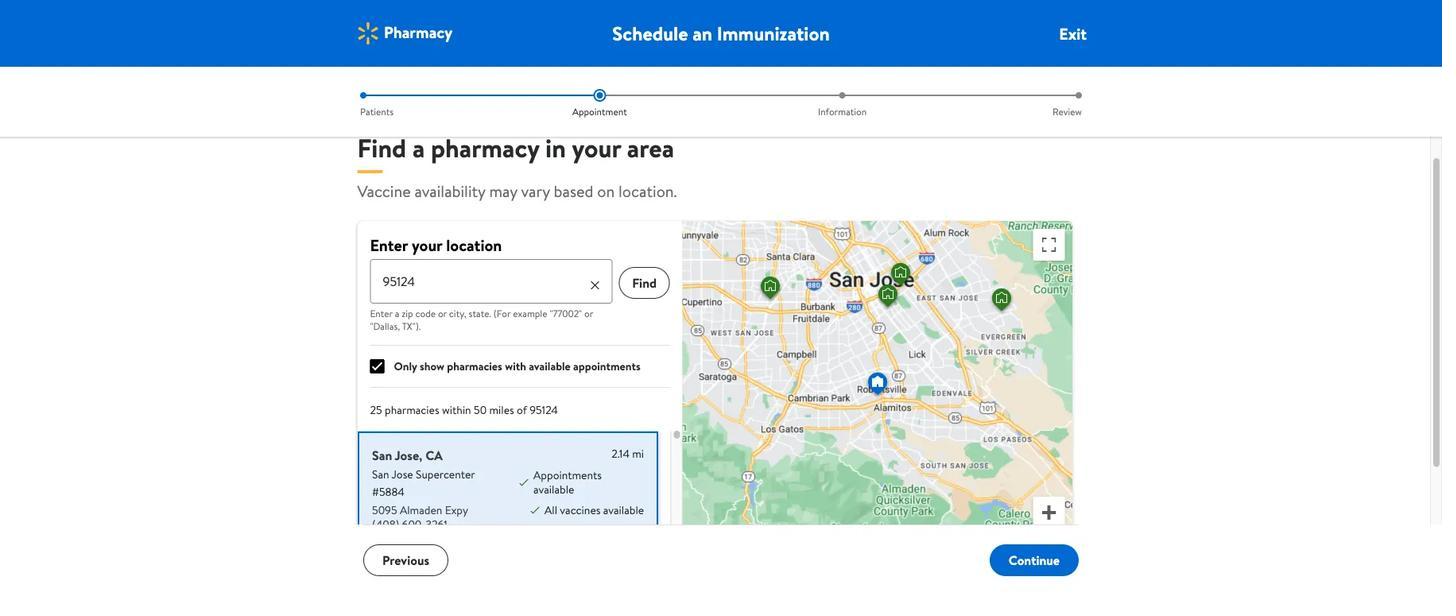 Task type: describe. For each thing, give the bounding box(es) containing it.
0 vertical spatial your
[[572, 130, 621, 165]]

Enter a zip code or city, state. (For example "77002" or "Dallas, TX"). text field
[[370, 259, 613, 304]]

95124
[[530, 402, 558, 418]]

exit
[[1059, 22, 1087, 45]]

1 or from the left
[[438, 306, 447, 320]]

review list item
[[964, 89, 1085, 118]]

patients
[[360, 105, 394, 118]]

patients list item
[[357, 89, 478, 118]]

map region
[[545, 132, 1155, 580]]

25
[[370, 402, 382, 418]]

(408)
[[372, 516, 399, 532]]

"dallas,
[[370, 319, 400, 333]]

appointments available
[[533, 467, 601, 497]]

san for san jose, ca
[[372, 447, 392, 464]]

in
[[545, 130, 566, 165]]

ca
[[425, 447, 442, 464]]

san jose supercenter #5435 image
[[888, 261, 913, 291]]

jose
[[391, 467, 413, 482]]

appointments
[[573, 359, 640, 374]]

supercenter
[[415, 467, 475, 482]]

continue
[[1009, 552, 1060, 569]]

only show pharmacies with available appointments
[[394, 359, 640, 374]]

location
[[446, 234, 502, 256]]

san jose, ca option group
[[357, 431, 658, 596]]

based
[[554, 180, 593, 202]]

enter your location
[[370, 234, 502, 256]]

0 vertical spatial available
[[529, 359, 571, 374]]

previous
[[382, 552, 429, 569]]

find button
[[619, 267, 670, 299]]

san jose supercenter #5884
[[372, 467, 475, 500]]

appointments
[[533, 467, 601, 483]]

2.14
[[611, 446, 629, 461]]

exit button
[[1059, 22, 1087, 45]]

2 or from the left
[[584, 306, 593, 320]]

may
[[489, 180, 517, 202]]

600-
[[402, 516, 425, 532]]

area
[[627, 130, 674, 165]]

code
[[415, 306, 436, 320]]

5095 almaden expy (408) 600-3261
[[372, 502, 468, 532]]

enter a zip code or city, state. (for example "77002" or "dallas, tx").
[[370, 306, 593, 333]]

san jose supercenter #5884 image
[[865, 370, 890, 401]]

zip
[[402, 306, 413, 320]]

list containing patients
[[357, 89, 1085, 118]]

immunization
[[717, 20, 830, 47]]

san jose neighborhood market #3023 image
[[989, 286, 1014, 316]]

find for find
[[632, 274, 657, 292]]

enter for enter a zip code or city, state. (for example "77002" or "dallas, tx").
[[370, 306, 393, 320]]

jose,
[[394, 447, 422, 464]]

availability
[[415, 180, 485, 202]]

tx").
[[402, 319, 421, 333]]

a for enter
[[395, 306, 399, 320]]

1 horizontal spatial pharmacies
[[447, 359, 502, 374]]

only
[[394, 359, 417, 374]]

an
[[693, 20, 712, 47]]

expy
[[444, 502, 468, 518]]

san for san jose supercenter #5884
[[372, 467, 389, 482]]

3261
[[425, 516, 447, 532]]

schedule
[[612, 20, 688, 47]]



Task type: locate. For each thing, give the bounding box(es) containing it.
0 horizontal spatial or
[[438, 306, 447, 320]]

available inside appointments available
[[533, 481, 574, 497]]

find right clear zip code. image on the left top of page
[[632, 274, 657, 292]]

information
[[818, 105, 867, 118]]

0 horizontal spatial find
[[357, 130, 406, 165]]

or
[[438, 306, 447, 320], [584, 306, 593, 320]]

find down patients
[[357, 130, 406, 165]]

vaccine
[[357, 180, 411, 202]]

0 vertical spatial enter
[[370, 234, 408, 256]]

enter for enter your location
[[370, 234, 408, 256]]

san up #5884
[[372, 467, 389, 482]]

0 vertical spatial find
[[357, 130, 406, 165]]

a
[[412, 130, 425, 165], [395, 306, 399, 320]]

2 enter from the top
[[370, 306, 393, 320]]

"77002"
[[550, 306, 582, 320]]

2.14 mi
[[611, 446, 644, 461]]

1 vertical spatial find
[[632, 274, 657, 292]]

1 vertical spatial enter
[[370, 306, 393, 320]]

appointment
[[572, 105, 627, 118]]

schedule an immunization
[[612, 20, 830, 47]]

25 pharmacies within 50 miles of 95124
[[370, 402, 558, 418]]

state.
[[469, 306, 491, 320]]

vaccines
[[560, 502, 600, 518]]

with
[[505, 359, 526, 374]]

50
[[474, 402, 487, 418]]

find inside button
[[632, 274, 657, 292]]

(for
[[493, 306, 511, 320]]

previous button
[[363, 545, 448, 576]]

enter down vaccine
[[370, 234, 408, 256]]

1 vertical spatial available
[[533, 481, 574, 497]]

san
[[372, 447, 392, 464], [372, 467, 389, 482]]

pharmacies left with
[[447, 359, 502, 374]]

1 vertical spatial san
[[372, 467, 389, 482]]

0 horizontal spatial your
[[412, 234, 442, 256]]

pharmacies
[[447, 359, 502, 374], [385, 402, 439, 418]]

location.
[[618, 180, 677, 202]]

san left jose,
[[372, 447, 392, 464]]

within
[[442, 402, 471, 418]]

show
[[420, 359, 444, 374]]

1 vertical spatial a
[[395, 306, 399, 320]]

0 horizontal spatial a
[[395, 306, 399, 320]]

san jose neighborhood market #2486 image
[[758, 274, 783, 304]]

1 vertical spatial your
[[412, 234, 442, 256]]

#5884
[[372, 484, 404, 500]]

enter your location element
[[370, 259, 613, 333]]

on
[[597, 180, 615, 202]]

1 horizontal spatial or
[[584, 306, 593, 320]]

Only show pharmacies with available appointments checkbox
[[370, 359, 384, 374]]

5095
[[372, 502, 397, 518]]

pharmacies right the 25
[[385, 402, 439, 418]]

a inside enter a zip code or city, state. (for example "77002" or "dallas, tx").
[[395, 306, 399, 320]]

0 vertical spatial san
[[372, 447, 392, 464]]

appointment list item
[[478, 89, 721, 118]]

all
[[544, 502, 557, 518]]

of
[[517, 402, 527, 418]]

2 san from the top
[[372, 467, 389, 482]]

review
[[1052, 105, 1082, 118]]

miles
[[489, 402, 514, 418]]

pharmacy
[[431, 130, 539, 165]]

example
[[513, 306, 547, 320]]

1 horizontal spatial find
[[632, 274, 657, 292]]

0 vertical spatial pharmacies
[[447, 359, 502, 374]]

information list item
[[721, 89, 964, 118]]

a left zip
[[395, 306, 399, 320]]

vary
[[521, 180, 550, 202]]

find for find a pharmacy in your area
[[357, 130, 406, 165]]

your down 'appointment'
[[572, 130, 621, 165]]

san jose, ca
[[372, 447, 442, 464]]

pharmacy
[[384, 21, 452, 43]]

almaden
[[399, 502, 442, 518]]

1 enter from the top
[[370, 234, 408, 256]]

your
[[572, 130, 621, 165], [412, 234, 442, 256]]

pharmacy button
[[355, 21, 452, 46]]

all vaccines available
[[544, 502, 644, 518]]

san jose neighborhood market #4174 image
[[875, 282, 901, 312]]

available right with
[[529, 359, 571, 374]]

2 vertical spatial available
[[603, 502, 644, 518]]

vaccine availability may vary based on location.
[[357, 180, 677, 202]]

enter
[[370, 234, 408, 256], [370, 306, 393, 320]]

available up all
[[533, 481, 574, 497]]

or left 'city,'
[[438, 306, 447, 320]]

available
[[529, 359, 571, 374], [533, 481, 574, 497], [603, 502, 644, 518]]

a down patients list item
[[412, 130, 425, 165]]

your left the location
[[412, 234, 442, 256]]

enter left zip
[[370, 306, 393, 320]]

find
[[357, 130, 406, 165], [632, 274, 657, 292]]

1 horizontal spatial a
[[412, 130, 425, 165]]

a for find
[[412, 130, 425, 165]]

None radio
[[357, 432, 658, 545]]

list
[[357, 89, 1085, 118]]

0 horizontal spatial pharmacies
[[385, 402, 439, 418]]

0 vertical spatial a
[[412, 130, 425, 165]]

city,
[[449, 306, 466, 320]]

mi
[[632, 446, 644, 461]]

available right vaccines at bottom
[[603, 502, 644, 518]]

1 san from the top
[[372, 447, 392, 464]]

find a pharmacy in your area
[[357, 130, 674, 165]]

san inside "san jose supercenter #5884"
[[372, 467, 389, 482]]

continue button
[[990, 545, 1079, 576]]

enter inside enter a zip code or city, state. (for example "77002" or "dallas, tx").
[[370, 306, 393, 320]]

1 horizontal spatial your
[[572, 130, 621, 165]]

1 vertical spatial pharmacies
[[385, 402, 439, 418]]

or right "77002" at the left bottom of page
[[584, 306, 593, 320]]

clear zip code. image
[[589, 279, 601, 292]]

none radio containing san jose, ca
[[357, 432, 658, 545]]



Task type: vqa. For each thing, say whether or not it's contained in the screenshot.
28 to the right
no



